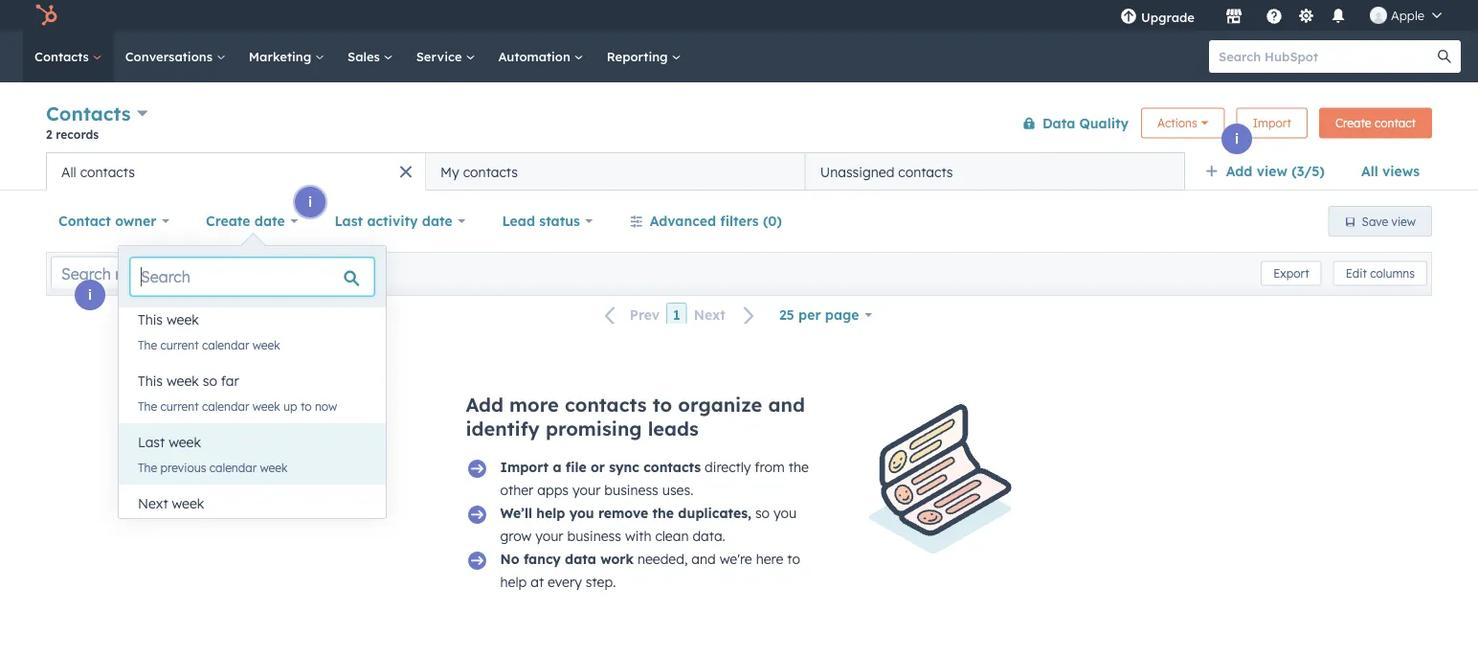 Task type: locate. For each thing, give the bounding box(es) containing it.
last for last activity date
[[335, 213, 363, 229]]

all down '2 records'
[[61, 163, 76, 180]]

0 vertical spatial this
[[138, 311, 163, 328]]

needed, and we're here to help at every step.
[[500, 551, 801, 590]]

help down the apps
[[537, 505, 565, 521]]

add left more
[[466, 393, 504, 417]]

advanced filters (0) button
[[617, 202, 795, 240]]

data quality
[[1043, 114, 1129, 131]]

contacts right my
[[463, 163, 518, 180]]

activity
[[367, 213, 418, 229]]

you
[[569, 505, 594, 521], [774, 505, 797, 521]]

and down 'data.'
[[692, 551, 716, 567]]

file
[[566, 459, 587, 475]]

i
[[1235, 130, 1239, 147], [308, 193, 312, 210], [88, 286, 92, 303]]

records
[[56, 127, 99, 141]]

date up search search field
[[255, 213, 285, 229]]

help
[[537, 505, 565, 521], [500, 574, 527, 590]]

last up previous
[[138, 434, 165, 451]]

bob builder image
[[1370, 7, 1388, 24]]

1 vertical spatial and
[[692, 551, 716, 567]]

2 vertical spatial the
[[138, 460, 157, 475]]

0 vertical spatial the
[[789, 459, 809, 475]]

we'll
[[500, 505, 533, 521]]

contacts up records
[[46, 102, 131, 125]]

owner
[[115, 213, 156, 229]]

1 you from the left
[[569, 505, 594, 521]]

i button
[[1222, 124, 1253, 154], [295, 187, 326, 217], [75, 280, 105, 310]]

1 horizontal spatial all
[[1362, 163, 1379, 180]]

and up from
[[769, 393, 805, 417]]

you left "remove"
[[569, 505, 594, 521]]

service
[[416, 48, 466, 64]]

help image
[[1266, 9, 1283, 26]]

contacts banner
[[46, 98, 1433, 152]]

1 vertical spatial the
[[138, 399, 157, 413]]

1 vertical spatial i
[[308, 193, 312, 210]]

0 vertical spatial current
[[160, 338, 199, 352]]

i button down contact
[[75, 280, 105, 310]]

1 horizontal spatial add
[[1227, 163, 1253, 180]]

1 horizontal spatial to
[[653, 393, 672, 417]]

1 vertical spatial the
[[653, 505, 674, 521]]

2 vertical spatial i
[[88, 286, 92, 303]]

next inside pagination navigation
[[694, 307, 726, 323]]

to left organize
[[653, 393, 672, 417]]

to inside needed, and we're here to help at every step.
[[787, 551, 801, 567]]

you down from
[[774, 505, 797, 521]]

0 vertical spatial i
[[1235, 130, 1239, 147]]

last inside popup button
[[335, 213, 363, 229]]

this week so far button
[[119, 362, 386, 400]]

0 horizontal spatial you
[[569, 505, 594, 521]]

calendar inside last week the previous calendar week
[[210, 460, 257, 475]]

1 vertical spatial next
[[138, 495, 168, 512]]

the left previous
[[138, 460, 157, 475]]

create
[[1336, 116, 1372, 130], [206, 213, 250, 229]]

add for add view (3/5)
[[1227, 163, 1253, 180]]

1 this from the top
[[138, 311, 163, 328]]

2 the from the top
[[138, 399, 157, 413]]

1 horizontal spatial the
[[789, 459, 809, 475]]

menu
[[1107, 0, 1456, 31]]

Search search field
[[130, 258, 375, 296]]

create left contact
[[1336, 116, 1372, 130]]

the inside this week the current calendar week
[[138, 338, 157, 352]]

this inside the 'this week so far the current calendar week up to now'
[[138, 373, 163, 389]]

data
[[1043, 114, 1076, 131]]

2 horizontal spatial i
[[1235, 130, 1239, 147]]

contacts inside add more contacts to organize and identify promising leads
[[565, 393, 647, 417]]

week up this week so far button at the left of the page
[[253, 338, 280, 352]]

0 vertical spatial and
[[769, 393, 805, 417]]

create for create date
[[206, 213, 250, 229]]

i for bottommost i button
[[88, 286, 92, 303]]

0 horizontal spatial last
[[138, 434, 165, 451]]

week down search name, phone, email addresses, or company "search field"
[[167, 311, 199, 328]]

to right here
[[787, 551, 801, 567]]

current down search name, phone, email addresses, or company "search field"
[[160, 338, 199, 352]]

actions button
[[1142, 108, 1226, 138]]

0 horizontal spatial add
[[466, 393, 504, 417]]

all
[[1362, 163, 1379, 180], [61, 163, 76, 180]]

0 horizontal spatial view
[[1257, 163, 1288, 180]]

1 vertical spatial view
[[1392, 214, 1416, 228]]

create inside dropdown button
[[206, 213, 250, 229]]

import up add view (3/5)
[[1253, 116, 1292, 130]]

1 current from the top
[[160, 338, 199, 352]]

we'll help you remove the duplicates,
[[500, 505, 752, 521]]

0 vertical spatial the
[[138, 338, 157, 352]]

i up add view (3/5) popup button
[[1235, 130, 1239, 147]]

0 vertical spatial business
[[605, 482, 659, 498]]

0 horizontal spatial next
[[138, 495, 168, 512]]

1 vertical spatial calendar
[[202, 399, 249, 413]]

unassigned contacts button
[[806, 152, 1185, 191]]

2 date from the left
[[422, 213, 453, 229]]

1 horizontal spatial so
[[756, 505, 770, 521]]

1 horizontal spatial view
[[1392, 214, 1416, 228]]

create down all contacts button
[[206, 213, 250, 229]]

add inside add view (3/5) popup button
[[1227, 163, 1253, 180]]

view left (3/5)
[[1257, 163, 1288, 180]]

0 horizontal spatial and
[[692, 551, 716, 567]]

the inside last week the previous calendar week
[[138, 460, 157, 475]]

contacts up "import a file or sync contacts"
[[565, 393, 647, 417]]

0 horizontal spatial help
[[500, 574, 527, 590]]

this for this week so far
[[138, 373, 163, 389]]

columns
[[1371, 266, 1415, 281]]

1 horizontal spatial import
[[1253, 116, 1292, 130]]

so up here
[[756, 505, 770, 521]]

remove
[[599, 505, 649, 521]]

add view (3/5) button
[[1193, 152, 1349, 191]]

your inside directly from the other apps your business uses.
[[573, 482, 601, 498]]

0 horizontal spatial the
[[653, 505, 674, 521]]

0 horizontal spatial your
[[535, 528, 564, 544]]

i down all contacts button
[[308, 193, 312, 210]]

create contact button
[[1320, 108, 1433, 138]]

0 vertical spatial next
[[694, 307, 726, 323]]

week down previous
[[172, 495, 204, 512]]

from
[[755, 459, 785, 475]]

contact
[[1375, 116, 1416, 130]]

apple button
[[1359, 0, 1454, 31]]

contacts down hubspot link
[[34, 48, 93, 64]]

at
[[531, 574, 544, 590]]

2 records
[[46, 127, 99, 141]]

view inside popup button
[[1257, 163, 1288, 180]]

0 vertical spatial add
[[1227, 163, 1253, 180]]

and inside add more contacts to organize and identify promising leads
[[769, 393, 805, 417]]

week up next week button
[[260, 460, 288, 475]]

i down contact
[[88, 286, 92, 303]]

0 vertical spatial your
[[573, 482, 601, 498]]

1 vertical spatial this
[[138, 373, 163, 389]]

this week the current calendar week
[[138, 311, 280, 352]]

calendar for this week
[[202, 338, 249, 352]]

1 vertical spatial i button
[[295, 187, 326, 217]]

1 horizontal spatial create
[[1336, 116, 1372, 130]]

1 vertical spatial contacts
[[46, 102, 131, 125]]

1 horizontal spatial you
[[774, 505, 797, 521]]

0 horizontal spatial all
[[61, 163, 76, 180]]

0 horizontal spatial import
[[500, 459, 549, 475]]

contacts right unassigned
[[899, 163, 953, 180]]

0 vertical spatial help
[[537, 505, 565, 521]]

1 horizontal spatial and
[[769, 393, 805, 417]]

duplicates,
[[678, 505, 752, 521]]

next right 1 button
[[694, 307, 726, 323]]

the right from
[[789, 459, 809, 475]]

add inside add more contacts to organize and identify promising leads
[[466, 393, 504, 417]]

next inside list box
[[138, 495, 168, 512]]

week left up
[[253, 399, 280, 413]]

view
[[1257, 163, 1288, 180], [1392, 214, 1416, 228]]

0 horizontal spatial i button
[[75, 280, 105, 310]]

to right up
[[301, 399, 312, 413]]

0 vertical spatial last
[[335, 213, 363, 229]]

date inside popup button
[[422, 213, 453, 229]]

list box
[[119, 301, 386, 546]]

1 horizontal spatial last
[[335, 213, 363, 229]]

view right save
[[1392, 214, 1416, 228]]

0 vertical spatial view
[[1257, 163, 1288, 180]]

last left activity
[[335, 213, 363, 229]]

unassigned contacts
[[820, 163, 953, 180]]

business up 'we'll help you remove the duplicates,'
[[605, 482, 659, 498]]

marketing
[[249, 48, 315, 64]]

help down no
[[500, 574, 527, 590]]

0 horizontal spatial to
[[301, 399, 312, 413]]

add for add more contacts to organize and identify promising leads
[[466, 393, 504, 417]]

current inside this week the current calendar week
[[160, 338, 199, 352]]

1 the from the top
[[138, 338, 157, 352]]

1 vertical spatial so
[[756, 505, 770, 521]]

add down import button
[[1227, 163, 1253, 180]]

business inside directly from the other apps your business uses.
[[605, 482, 659, 498]]

create inside button
[[1336, 116, 1372, 130]]

help inside needed, and we're here to help at every step.
[[500, 574, 527, 590]]

sync
[[609, 459, 640, 475]]

import inside import button
[[1253, 116, 1292, 130]]

0 vertical spatial i button
[[1222, 124, 1253, 154]]

apps
[[538, 482, 569, 498]]

so left far at the bottom left
[[203, 373, 217, 389]]

lead
[[502, 213, 535, 229]]

this
[[138, 311, 163, 328], [138, 373, 163, 389]]

1 horizontal spatial i
[[308, 193, 312, 210]]

contacts inside 'popup button'
[[46, 102, 131, 125]]

1 vertical spatial import
[[500, 459, 549, 475]]

all for all views
[[1362, 163, 1379, 180]]

current
[[160, 338, 199, 352], [160, 399, 199, 413]]

0 vertical spatial contacts
[[34, 48, 93, 64]]

last
[[335, 213, 363, 229], [138, 434, 165, 451]]

your up fancy
[[535, 528, 564, 544]]

work
[[601, 551, 634, 567]]

this down search name, phone, email addresses, or company "search field"
[[138, 311, 163, 328]]

fancy
[[524, 551, 561, 567]]

i button up add view (3/5)
[[1222, 124, 1253, 154]]

2 you from the left
[[774, 505, 797, 521]]

last for last week the previous calendar week
[[138, 434, 165, 451]]

calendar down far at the bottom left
[[202, 399, 249, 413]]

0 horizontal spatial so
[[203, 373, 217, 389]]

0 vertical spatial so
[[203, 373, 217, 389]]

week inside button
[[172, 495, 204, 512]]

directly
[[705, 459, 751, 475]]

i button right create date
[[295, 187, 326, 217]]

marketplaces image
[[1226, 9, 1243, 26]]

last inside last week the previous calendar week
[[138, 434, 165, 451]]

1 horizontal spatial date
[[422, 213, 453, 229]]

0 vertical spatial calendar
[[202, 338, 249, 352]]

1 vertical spatial help
[[500, 574, 527, 590]]

help button
[[1258, 0, 1291, 31]]

current inside the 'this week so far the current calendar week up to now'
[[160, 399, 199, 413]]

up
[[284, 399, 297, 413]]

the inside the 'this week so far the current calendar week up to now'
[[138, 399, 157, 413]]

2 vertical spatial calendar
[[210, 460, 257, 475]]

date right activity
[[422, 213, 453, 229]]

1 vertical spatial business
[[567, 528, 622, 544]]

1 date from the left
[[255, 213, 285, 229]]

import button
[[1237, 108, 1308, 138]]

0 vertical spatial import
[[1253, 116, 1292, 130]]

all left views at the right of the page
[[1362, 163, 1379, 180]]

all inside button
[[61, 163, 76, 180]]

and
[[769, 393, 805, 417], [692, 551, 716, 567]]

my contacts
[[441, 163, 518, 180]]

2 all from the left
[[61, 163, 76, 180]]

next button
[[687, 303, 767, 328]]

calendar up next week button
[[210, 460, 257, 475]]

view inside 'button'
[[1392, 214, 1416, 228]]

0 horizontal spatial i
[[88, 286, 92, 303]]

contacts for my contacts
[[463, 163, 518, 180]]

1 vertical spatial last
[[138, 434, 165, 451]]

1 horizontal spatial next
[[694, 307, 726, 323]]

0 horizontal spatial create
[[206, 213, 250, 229]]

contacts button
[[46, 100, 149, 127]]

1 vertical spatial your
[[535, 528, 564, 544]]

actions
[[1158, 116, 1198, 130]]

2 horizontal spatial to
[[787, 551, 801, 567]]

2 current from the top
[[160, 399, 199, 413]]

2 horizontal spatial i button
[[1222, 124, 1253, 154]]

1 button
[[667, 303, 687, 328]]

every
[[548, 574, 582, 590]]

business up data
[[567, 528, 622, 544]]

this down this week the current calendar week
[[138, 373, 163, 389]]

page
[[825, 306, 860, 323]]

the up last week the previous calendar week
[[138, 399, 157, 413]]

current up last week the previous calendar week
[[160, 399, 199, 413]]

search image
[[1438, 50, 1452, 63]]

calendar up far at the bottom left
[[202, 338, 249, 352]]

this inside this week the current calendar week
[[138, 311, 163, 328]]

calendar inside this week the current calendar week
[[202, 338, 249, 352]]

business
[[605, 482, 659, 498], [567, 528, 622, 544]]

menu item
[[1209, 0, 1212, 31]]

0 horizontal spatial date
[[255, 213, 285, 229]]

1 vertical spatial create
[[206, 213, 250, 229]]

sales
[[348, 48, 384, 64]]

my contacts button
[[426, 152, 806, 191]]

so
[[203, 373, 217, 389], [756, 505, 770, 521]]

the
[[789, 459, 809, 475], [653, 505, 674, 521]]

import up the other
[[500, 459, 549, 475]]

2 vertical spatial i button
[[75, 280, 105, 310]]

save view
[[1362, 214, 1416, 228]]

the down search name, phone, email addresses, or company "search field"
[[138, 338, 157, 352]]

1 all from the left
[[1362, 163, 1379, 180]]

0 vertical spatial create
[[1336, 116, 1372, 130]]

the up the "clean"
[[653, 505, 674, 521]]

2 this from the top
[[138, 373, 163, 389]]

1 vertical spatial current
[[160, 399, 199, 413]]

contacts down records
[[80, 163, 135, 180]]

next down previous
[[138, 495, 168, 512]]

your down file
[[573, 482, 601, 498]]

3 the from the top
[[138, 460, 157, 475]]

step.
[[586, 574, 616, 590]]

i for i button to the middle
[[308, 193, 312, 210]]

last week button
[[119, 423, 386, 462]]

1 horizontal spatial your
[[573, 482, 601, 498]]

1 vertical spatial add
[[466, 393, 504, 417]]



Task type: vqa. For each thing, say whether or not it's contained in the screenshot.
banner
no



Task type: describe. For each thing, give the bounding box(es) containing it.
import for import
[[1253, 116, 1292, 130]]

marketing link
[[237, 31, 336, 82]]

notifications button
[[1323, 0, 1355, 31]]

automation
[[498, 48, 574, 64]]

view for add
[[1257, 163, 1288, 180]]

hubspot image
[[34, 4, 57, 27]]

promising
[[546, 417, 642, 441]]

you inside so you grow your business with clean data.
[[774, 505, 797, 521]]

to inside the 'this week so far the current calendar week up to now'
[[301, 399, 312, 413]]

export button
[[1261, 261, 1322, 286]]

the for last
[[138, 460, 157, 475]]

and inside needed, and we're here to help at every step.
[[692, 551, 716, 567]]

prev button
[[594, 303, 667, 328]]

so you grow your business with clean data.
[[500, 505, 797, 544]]

Search HubSpot search field
[[1210, 40, 1444, 73]]

edit
[[1346, 266, 1367, 281]]

upgrade
[[1141, 9, 1195, 25]]

import for import a file or sync contacts
[[500, 459, 549, 475]]

next week
[[138, 495, 204, 512]]

conversations link
[[114, 31, 237, 82]]

reporting
[[607, 48, 672, 64]]

contacts link
[[23, 31, 114, 82]]

i for topmost i button
[[1235, 130, 1239, 147]]

week up previous
[[169, 434, 201, 451]]

25 per page
[[779, 306, 860, 323]]

edit columns button
[[1334, 261, 1428, 286]]

all views
[[1362, 163, 1420, 180]]

next for next
[[694, 307, 726, 323]]

settings image
[[1298, 8, 1315, 25]]

last week the previous calendar week
[[138, 434, 288, 475]]

contacts for unassigned contacts
[[899, 163, 953, 180]]

prev
[[630, 307, 660, 323]]

menu containing apple
[[1107, 0, 1456, 31]]

(3/5)
[[1292, 163, 1325, 180]]

we're
[[720, 551, 752, 567]]

contacts for all contacts
[[80, 163, 135, 180]]

edit columns
[[1346, 266, 1415, 281]]

create date button
[[194, 202, 311, 240]]

automation link
[[487, 31, 595, 82]]

advanced filters (0)
[[650, 213, 782, 229]]

(0)
[[763, 213, 782, 229]]

contacts up uses.
[[644, 459, 701, 475]]

advanced
[[650, 213, 716, 229]]

last activity date
[[335, 213, 453, 229]]

view for save
[[1392, 214, 1416, 228]]

data
[[565, 551, 597, 567]]

other
[[500, 482, 534, 498]]

my
[[441, 163, 460, 180]]

so inside the 'this week so far the current calendar week up to now'
[[203, 373, 217, 389]]

business inside so you grow your business with clean data.
[[567, 528, 622, 544]]

no fancy data work
[[500, 551, 634, 567]]

marketplaces button
[[1214, 0, 1255, 31]]

apple
[[1392, 7, 1425, 23]]

far
[[221, 373, 239, 389]]

all for all contacts
[[61, 163, 76, 180]]

previous
[[160, 460, 206, 475]]

or
[[591, 459, 605, 475]]

the for this
[[138, 338, 157, 352]]

contact owner
[[58, 213, 156, 229]]

all views link
[[1349, 152, 1433, 191]]

lead status button
[[490, 202, 606, 240]]

Search name, phone, email addresses, or company search field
[[51, 256, 277, 291]]

create for create contact
[[1336, 116, 1372, 130]]

reporting link
[[595, 31, 693, 82]]

next for next week
[[138, 495, 168, 512]]

this week so far the current calendar week up to now
[[138, 373, 337, 413]]

here
[[756, 551, 784, 567]]

views
[[1383, 163, 1420, 180]]

per
[[799, 306, 821, 323]]

grow
[[500, 528, 532, 544]]

now
[[315, 399, 337, 413]]

this for this week
[[138, 311, 163, 328]]

import a file or sync contacts
[[500, 459, 701, 475]]

create contact
[[1336, 116, 1416, 130]]

save
[[1362, 214, 1389, 228]]

more
[[510, 393, 559, 417]]

no
[[500, 551, 520, 567]]

this week button
[[119, 301, 386, 339]]

unassigned
[[820, 163, 895, 180]]

week left far at the bottom left
[[167, 373, 199, 389]]

needed,
[[638, 551, 688, 567]]

all contacts button
[[46, 152, 426, 191]]

export
[[1274, 266, 1310, 281]]

data quality button
[[1010, 104, 1130, 142]]

all contacts
[[61, 163, 135, 180]]

add more contacts to organize and identify promising leads
[[466, 393, 805, 441]]

filters
[[720, 213, 759, 229]]

so inside so you grow your business with clean data.
[[756, 505, 770, 521]]

the inside directly from the other apps your business uses.
[[789, 459, 809, 475]]

25 per page button
[[767, 296, 885, 334]]

calendar for last week
[[210, 460, 257, 475]]

notifications image
[[1330, 9, 1347, 26]]

date inside dropdown button
[[255, 213, 285, 229]]

list box containing this week
[[119, 301, 386, 546]]

status
[[539, 213, 580, 229]]

a
[[553, 459, 562, 475]]

calendar inside the 'this week so far the current calendar week up to now'
[[202, 399, 249, 413]]

1 horizontal spatial i button
[[295, 187, 326, 217]]

organize
[[678, 393, 763, 417]]

uses.
[[662, 482, 694, 498]]

next week button
[[119, 485, 386, 523]]

search button
[[1429, 40, 1461, 73]]

lead status
[[502, 213, 580, 229]]

contact
[[58, 213, 111, 229]]

to inside add more contacts to organize and identify promising leads
[[653, 393, 672, 417]]

data.
[[693, 528, 726, 544]]

pagination navigation
[[594, 302, 767, 328]]

your inside so you grow your business with clean data.
[[535, 528, 564, 544]]

create date
[[206, 213, 285, 229]]

settings link
[[1295, 5, 1319, 25]]

contact owner button
[[46, 202, 182, 240]]

last activity date button
[[322, 202, 478, 240]]

25
[[779, 306, 795, 323]]

1 horizontal spatial help
[[537, 505, 565, 521]]

upgrade image
[[1120, 9, 1138, 26]]



